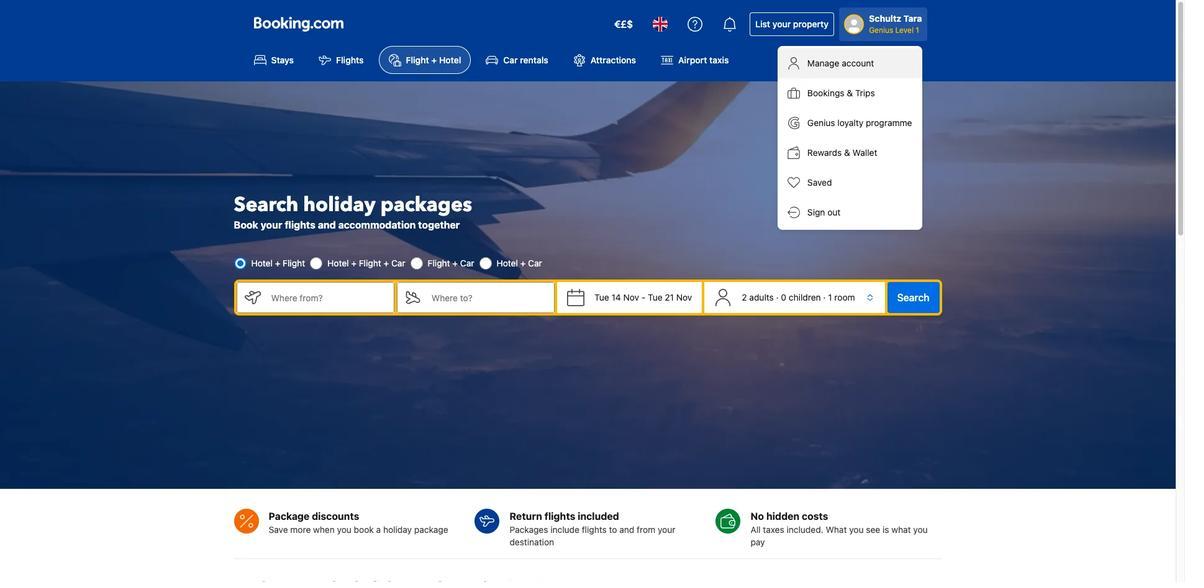Task type: vqa. For each thing, say whether or not it's contained in the screenshot.
from
yes



Task type: describe. For each thing, give the bounding box(es) containing it.
booking.com online hotel reservations image
[[254, 17, 343, 32]]

list
[[756, 19, 771, 29]]

discounts
[[312, 511, 359, 522]]

and inside search holiday packages book your flights and accommodation together
[[318, 220, 336, 231]]

search button
[[888, 282, 940, 313]]

genius inside schultz tara genius level 1
[[869, 25, 894, 35]]

what
[[826, 525, 847, 535]]

when
[[313, 525, 335, 535]]

1 nov from the left
[[624, 292, 639, 303]]

bookings & trips
[[808, 88, 875, 98]]

schultz tara genius level 1
[[869, 13, 923, 35]]

packages
[[510, 525, 548, 535]]

bookings
[[808, 88, 845, 98]]

0 horizontal spatial genius
[[808, 117, 836, 128]]

search for search holiday packages book your flights and accommodation together
[[234, 192, 299, 219]]

packages
[[381, 192, 472, 219]]

2 adults · 0 children · 1 room
[[742, 292, 855, 303]]

your inside return flights included packages include flights to and from your destination
[[658, 525, 676, 535]]

saved link
[[778, 168, 923, 198]]

is
[[883, 525, 890, 535]]

flights for flights
[[582, 525, 607, 535]]

genius loyalty programme
[[808, 117, 913, 128]]

what
[[892, 525, 911, 535]]

attractions link
[[564, 46, 646, 74]]

tara
[[904, 13, 923, 24]]

adults
[[750, 292, 774, 303]]

tue 14 nov - tue 21 nov
[[595, 292, 692, 303]]

flights
[[336, 55, 364, 65]]

holiday inside search holiday packages book your flights and accommodation together
[[303, 192, 376, 219]]

manage account link
[[778, 48, 923, 78]]

2
[[742, 292, 747, 303]]

search for search
[[898, 292, 930, 303]]

rewards & wallet link
[[778, 138, 923, 168]]

-
[[642, 292, 646, 303]]

package discounts save more when you book a holiday package
[[269, 511, 448, 535]]

+ for flight + hotel
[[432, 55, 437, 65]]

+ for hotel + car
[[521, 258, 526, 269]]

return
[[510, 511, 542, 522]]

attractions
[[591, 55, 636, 65]]

€£$ button
[[607, 9, 641, 39]]

car rentals
[[504, 55, 549, 65]]

sign out button
[[778, 198, 923, 227]]

level
[[896, 25, 914, 35]]

list your property link
[[750, 12, 835, 36]]

you inside package discounts save more when you book a holiday package
[[337, 525, 352, 535]]

package
[[414, 525, 448, 535]]

out
[[828, 207, 841, 218]]

programme
[[866, 117, 913, 128]]

3 you from the left
[[914, 525, 928, 535]]

wallet
[[853, 147, 878, 158]]

21
[[665, 292, 674, 303]]

from
[[637, 525, 656, 535]]

flights link
[[309, 46, 374, 74]]

room
[[835, 292, 855, 303]]

more
[[290, 525, 311, 535]]

save
[[269, 525, 288, 535]]

manage account
[[808, 58, 875, 68]]

book
[[234, 220, 258, 231]]

genius loyalty programme link
[[778, 108, 923, 138]]

accommodation
[[338, 220, 416, 231]]

trips
[[856, 88, 875, 98]]

manage
[[808, 58, 840, 68]]

all
[[751, 525, 761, 535]]

€£$
[[615, 19, 633, 30]]

pay
[[751, 537, 765, 548]]

+ for flight + car
[[453, 258, 458, 269]]

+ for hotel + flight + car
[[351, 258, 357, 269]]

airport taxis
[[679, 55, 729, 65]]

stays
[[271, 55, 294, 65]]

flights for holiday
[[285, 220, 316, 231]]

Where to? field
[[422, 282, 555, 313]]

airport
[[679, 55, 707, 65]]

children
[[789, 292, 821, 303]]

flight inside flight + hotel link
[[406, 55, 429, 65]]

+ for hotel + flight
[[275, 258, 281, 269]]

see
[[866, 525, 881, 535]]

schultz
[[869, 13, 902, 24]]

holiday inside package discounts save more when you book a holiday package
[[383, 525, 412, 535]]

no hidden costs all taxes included. what you see is what you pay
[[751, 511, 928, 548]]

1 tue from the left
[[595, 292, 609, 303]]

hotel + flight + car
[[328, 258, 406, 269]]



Task type: locate. For each thing, give the bounding box(es) containing it.
flight + hotel
[[406, 55, 461, 65]]

no
[[751, 511, 764, 522]]

0 horizontal spatial and
[[318, 220, 336, 231]]

hotel for hotel + flight
[[251, 258, 273, 269]]

a
[[376, 525, 381, 535]]

· left 0
[[777, 292, 779, 303]]

0 horizontal spatial 1
[[829, 292, 832, 303]]

list your property
[[756, 19, 829, 29]]

1 horizontal spatial tue
[[648, 292, 663, 303]]

taxes
[[763, 525, 785, 535]]

property
[[793, 19, 829, 29]]

1 vertical spatial flights
[[545, 511, 576, 522]]

bookings & trips link
[[778, 78, 923, 108]]

0 horizontal spatial tue
[[595, 292, 609, 303]]

include
[[551, 525, 580, 535]]

package
[[269, 511, 310, 522]]

holiday up accommodation
[[303, 192, 376, 219]]

flight + hotel link
[[379, 46, 471, 74]]

search holiday packages book your flights and accommodation together
[[234, 192, 472, 231]]

flights up hotel + flight
[[285, 220, 316, 231]]

hotel + flight
[[251, 258, 305, 269]]

search
[[234, 192, 299, 219], [898, 292, 930, 303]]

1 horizontal spatial nov
[[677, 292, 692, 303]]

nov right 21
[[677, 292, 692, 303]]

holiday right a
[[383, 525, 412, 535]]

1 horizontal spatial ·
[[824, 292, 826, 303]]

0 horizontal spatial holiday
[[303, 192, 376, 219]]

car rentals link
[[476, 46, 559, 74]]

your inside search holiday packages book your flights and accommodation together
[[261, 220, 282, 231]]

1 vertical spatial and
[[620, 525, 635, 535]]

you right what
[[914, 525, 928, 535]]

and right to
[[620, 525, 635, 535]]

flight + car
[[428, 258, 474, 269]]

2 · from the left
[[824, 292, 826, 303]]

account
[[842, 58, 875, 68]]

1 inside schultz tara genius level 1
[[916, 25, 920, 35]]

2 horizontal spatial you
[[914, 525, 928, 535]]

& left wallet
[[845, 147, 851, 158]]

airport taxis link
[[651, 46, 739, 74]]

hotel for hotel + car
[[497, 258, 518, 269]]

& for rewards
[[845, 147, 851, 158]]

flights up include
[[545, 511, 576, 522]]

1 horizontal spatial and
[[620, 525, 635, 535]]

your right book
[[261, 220, 282, 231]]

search inside button
[[898, 292, 930, 303]]

0 vertical spatial your
[[773, 19, 791, 29]]

·
[[777, 292, 779, 303], [824, 292, 826, 303]]

2 vertical spatial flights
[[582, 525, 607, 535]]

1 vertical spatial holiday
[[383, 525, 412, 535]]

2 nov from the left
[[677, 292, 692, 303]]

0 horizontal spatial your
[[261, 220, 282, 231]]

2 horizontal spatial flights
[[582, 525, 607, 535]]

return flights included packages include flights to and from your destination
[[510, 511, 676, 548]]

14
[[612, 292, 621, 303]]

1 horizontal spatial you
[[850, 525, 864, 535]]

flights inside search holiday packages book your flights and accommodation together
[[285, 220, 316, 231]]

loyalty
[[838, 117, 864, 128]]

genius left loyalty
[[808, 117, 836, 128]]

1 vertical spatial search
[[898, 292, 930, 303]]

0 vertical spatial search
[[234, 192, 299, 219]]

1 horizontal spatial holiday
[[383, 525, 412, 535]]

1 vertical spatial genius
[[808, 117, 836, 128]]

together
[[418, 220, 460, 231]]

search inside search holiday packages book your flights and accommodation together
[[234, 192, 299, 219]]

genius down "schultz"
[[869, 25, 894, 35]]

1 · from the left
[[777, 292, 779, 303]]

& left "trips"
[[847, 88, 853, 98]]

· right children
[[824, 292, 826, 303]]

tue
[[595, 292, 609, 303], [648, 292, 663, 303]]

0 vertical spatial and
[[318, 220, 336, 231]]

your right from
[[658, 525, 676, 535]]

1 you from the left
[[337, 525, 352, 535]]

1
[[916, 25, 920, 35], [829, 292, 832, 303]]

sign
[[808, 207, 826, 218]]

1 left the room
[[829, 292, 832, 303]]

0 vertical spatial &
[[847, 88, 853, 98]]

you down discounts
[[337, 525, 352, 535]]

rentals
[[520, 55, 549, 65]]

& for bookings
[[847, 88, 853, 98]]

stays link
[[244, 46, 304, 74]]

tue right the -
[[648, 292, 663, 303]]

1 vertical spatial &
[[845, 147, 851, 158]]

to
[[609, 525, 617, 535]]

nov left the -
[[624, 292, 639, 303]]

flights
[[285, 220, 316, 231], [545, 511, 576, 522], [582, 525, 607, 535]]

nov
[[624, 292, 639, 303], [677, 292, 692, 303]]

book
[[354, 525, 374, 535]]

0 vertical spatial holiday
[[303, 192, 376, 219]]

you left see
[[850, 525, 864, 535]]

2 horizontal spatial your
[[773, 19, 791, 29]]

1 vertical spatial 1
[[829, 292, 832, 303]]

0 horizontal spatial search
[[234, 192, 299, 219]]

included
[[578, 511, 619, 522]]

you
[[337, 525, 352, 535], [850, 525, 864, 535], [914, 525, 928, 535]]

hidden
[[767, 511, 800, 522]]

1 down tara
[[916, 25, 920, 35]]

1 vertical spatial your
[[261, 220, 282, 231]]

&
[[847, 88, 853, 98], [845, 147, 851, 158]]

taxis
[[710, 55, 729, 65]]

hotel
[[439, 55, 461, 65], [251, 258, 273, 269], [328, 258, 349, 269], [497, 258, 518, 269]]

flight
[[406, 55, 429, 65], [283, 258, 305, 269], [359, 258, 381, 269], [428, 258, 450, 269]]

0 vertical spatial flights
[[285, 220, 316, 231]]

rewards
[[808, 147, 842, 158]]

rewards & wallet
[[808, 147, 878, 158]]

and inside return flights included packages include flights to and from your destination
[[620, 525, 635, 535]]

flights down "included"
[[582, 525, 607, 535]]

1 horizontal spatial 1
[[916, 25, 920, 35]]

1 horizontal spatial flights
[[545, 511, 576, 522]]

and
[[318, 220, 336, 231], [620, 525, 635, 535]]

0 horizontal spatial ·
[[777, 292, 779, 303]]

your right 'list'
[[773, 19, 791, 29]]

0
[[781, 292, 787, 303]]

0 vertical spatial genius
[[869, 25, 894, 35]]

0 horizontal spatial flights
[[285, 220, 316, 231]]

and left accommodation
[[318, 220, 336, 231]]

destination
[[510, 537, 554, 548]]

included.
[[787, 525, 824, 535]]

costs
[[802, 511, 829, 522]]

1 horizontal spatial genius
[[869, 25, 894, 35]]

your inside "link"
[[773, 19, 791, 29]]

2 tue from the left
[[648, 292, 663, 303]]

car
[[504, 55, 518, 65], [392, 258, 406, 269], [460, 258, 474, 269], [528, 258, 542, 269]]

Where from? field
[[261, 282, 395, 313]]

1 horizontal spatial search
[[898, 292, 930, 303]]

hotel + car
[[497, 258, 542, 269]]

holiday
[[303, 192, 376, 219], [383, 525, 412, 535]]

sign out
[[808, 207, 841, 218]]

0 vertical spatial 1
[[916, 25, 920, 35]]

0 horizontal spatial nov
[[624, 292, 639, 303]]

2 vertical spatial your
[[658, 525, 676, 535]]

1 horizontal spatial your
[[658, 525, 676, 535]]

hotel for hotel + flight + car
[[328, 258, 349, 269]]

saved
[[808, 177, 832, 188]]

genius
[[869, 25, 894, 35], [808, 117, 836, 128]]

2 you from the left
[[850, 525, 864, 535]]

0 horizontal spatial you
[[337, 525, 352, 535]]

tue left 14
[[595, 292, 609, 303]]



